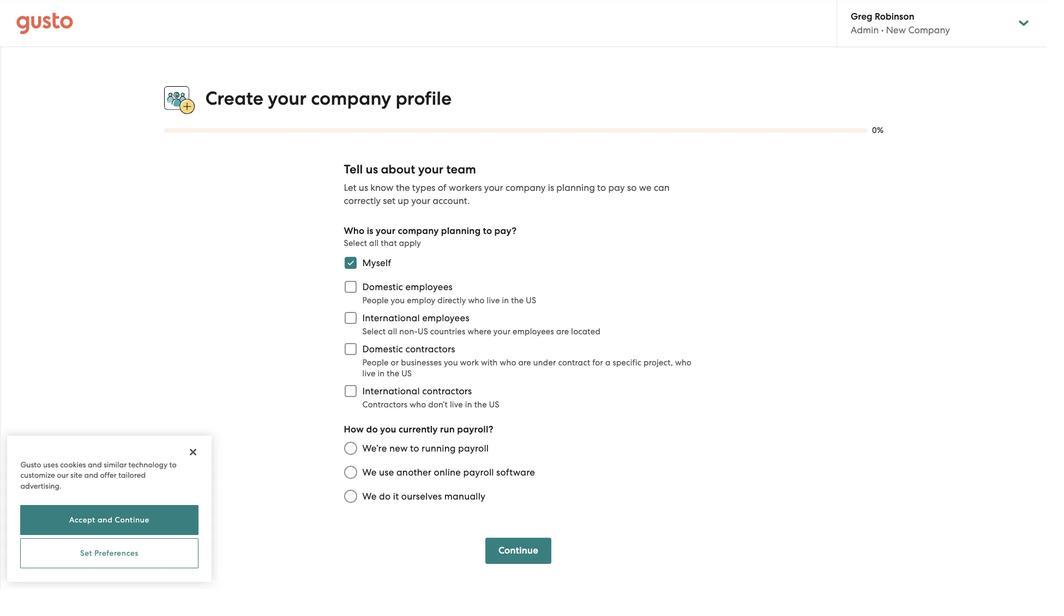 Task type: describe. For each thing, give the bounding box(es) containing it.
it
[[393, 491, 399, 502]]

employ
[[407, 296, 436, 306]]

live inside people or businesses you work with who are under contract for a specific project, who live in the us
[[363, 369, 376, 379]]

accept
[[69, 516, 95, 525]]

•
[[881, 25, 884, 35]]

contractors for domestic contractors
[[406, 344, 455, 355]]

who right the directly at the bottom left of page
[[468, 296, 485, 306]]

payroll for online
[[463, 467, 494, 478]]

who right with
[[500, 358, 516, 368]]

2 vertical spatial in
[[465, 400, 472, 410]]

select inside who is your company planning to pay? select all that apply
[[344, 239, 367, 248]]

accept and continue button
[[20, 505, 198, 535]]

profile
[[396, 87, 452, 110]]

currently
[[399, 424, 438, 435]]

set preferences
[[80, 549, 139, 558]]

offer
[[100, 471, 117, 480]]

payroll for running
[[458, 443, 489, 454]]

to inside who is your company planning to pay? select all that apply
[[483, 225, 492, 237]]

We use another online payroll software radio
[[339, 461, 363, 485]]

you inside people or businesses you work with who are under contract for a specific project, who live in the us
[[444, 358, 458, 368]]

to inside gusto uses cookies and similar technology to customize our site and offer tailored advertising.
[[169, 460, 177, 469]]

manually
[[445, 491, 486, 502]]

the inside tell us about your team let us know the types of workers your company is planning to pay so we can correctly set up your account.
[[396, 182, 410, 193]]

preferences
[[94, 549, 139, 558]]

similar
[[104, 460, 127, 469]]

advertising.
[[20, 481, 61, 490]]

work
[[460, 358, 479, 368]]

admin
[[851, 25, 879, 35]]

we use another online payroll software
[[363, 467, 535, 478]]

directly
[[438, 296, 466, 306]]

2 vertical spatial employees
[[513, 327, 554, 337]]

under
[[533, 358, 556, 368]]

your right create
[[268, 87, 307, 110]]

run
[[440, 424, 455, 435]]

pay
[[609, 182, 625, 193]]

can
[[654, 182, 670, 193]]

us inside people or businesses you work with who are under contract for a specific project, who live in the us
[[402, 369, 412, 379]]

let
[[344, 182, 357, 193]]

the up payroll?
[[474, 400, 487, 410]]

for
[[593, 358, 603, 368]]

do for how
[[366, 424, 378, 435]]

contract
[[558, 358, 591, 368]]

contractors who don't live in the us
[[363, 400, 500, 410]]

Myself checkbox
[[339, 251, 363, 275]]

create
[[205, 87, 264, 110]]

employees for international employees
[[422, 313, 470, 324]]

International employees checkbox
[[339, 306, 363, 330]]

team
[[447, 162, 476, 177]]

people for domestic contractors
[[363, 358, 389, 368]]

technology
[[128, 460, 168, 469]]

your inside who is your company planning to pay? select all that apply
[[376, 225, 396, 237]]

specific
[[613, 358, 642, 368]]

how
[[344, 424, 364, 435]]

don't
[[428, 400, 448, 410]]

We do it ourselves manually radio
[[339, 485, 363, 509]]

contractors
[[363, 400, 408, 410]]

customize
[[20, 471, 55, 480]]

1 horizontal spatial are
[[556, 327, 569, 337]]

greg
[[851, 11, 873, 22]]

how do you currently run payroll?
[[344, 424, 494, 435]]

set
[[80, 549, 92, 558]]

set preferences button
[[20, 538, 198, 568]]

0%
[[872, 126, 884, 135]]

people or businesses you work with who are under contract for a specific project, who live in the us
[[363, 358, 692, 379]]

set
[[383, 195, 396, 206]]

countries
[[430, 327, 466, 337]]

contractors for international contractors
[[422, 386, 472, 397]]

payroll?
[[457, 424, 494, 435]]

We're new to running payroll radio
[[339, 437, 363, 461]]

Domestic employees checkbox
[[339, 275, 363, 299]]

International contractors checkbox
[[339, 379, 363, 403]]

we
[[639, 182, 652, 193]]

Domestic contractors checkbox
[[339, 337, 363, 361]]

tailored
[[118, 471, 146, 480]]

where
[[468, 327, 492, 337]]

know
[[371, 182, 394, 193]]

1 vertical spatial and
[[84, 471, 98, 480]]

domestic contractors
[[363, 344, 455, 355]]

project,
[[644, 358, 673, 368]]

domestic for domestic contractors
[[363, 344, 403, 355]]

pay?
[[495, 225, 517, 237]]

types
[[412, 182, 436, 193]]

non-
[[399, 327, 418, 337]]

2 vertical spatial you
[[380, 424, 396, 435]]

domestic employees
[[363, 282, 453, 293]]

1 horizontal spatial live
[[450, 400, 463, 410]]

online
[[434, 467, 461, 478]]

located
[[571, 327, 601, 337]]

we for we use another online payroll software
[[363, 467, 377, 478]]

your right 'workers'
[[484, 182, 503, 193]]

greg robinson admin • new company
[[851, 11, 950, 35]]

workers
[[449, 182, 482, 193]]

ourselves
[[401, 491, 442, 502]]

account.
[[433, 195, 470, 206]]



Task type: locate. For each thing, give the bounding box(es) containing it.
1 international from the top
[[363, 313, 420, 324]]

we
[[363, 467, 377, 478], [363, 491, 377, 502]]

your right where
[[494, 327, 511, 337]]

gusto uses cookies and similar technology to customize our site and offer tailored advertising.
[[20, 460, 177, 490]]

people inside people or businesses you work with who are under contract for a specific project, who live in the us
[[363, 358, 389, 368]]

1 vertical spatial company
[[506, 182, 546, 193]]

international for international employees
[[363, 313, 420, 324]]

contractors up businesses
[[406, 344, 455, 355]]

2 vertical spatial live
[[450, 400, 463, 410]]

international for international contractors
[[363, 386, 420, 397]]

0 vertical spatial company
[[311, 87, 391, 110]]

select up domestic contractors "option" on the left bottom of the page
[[363, 327, 386, 337]]

live right don't
[[450, 400, 463, 410]]

0 vertical spatial select
[[344, 239, 367, 248]]

employees up countries
[[422, 313, 470, 324]]

all inside who is your company planning to pay? select all that apply
[[369, 239, 379, 248]]

contractors
[[406, 344, 455, 355], [422, 386, 472, 397]]

you up 'new'
[[380, 424, 396, 435]]

0 horizontal spatial is
[[367, 225, 374, 237]]

company
[[311, 87, 391, 110], [506, 182, 546, 193], [398, 225, 439, 237]]

who right project,
[[675, 358, 692, 368]]

0 vertical spatial you
[[391, 296, 405, 306]]

is inside who is your company planning to pay? select all that apply
[[367, 225, 374, 237]]

tell us about your team let us know the types of workers your company is planning to pay so we can correctly set up your account.
[[344, 162, 670, 206]]

payroll up manually on the left bottom of page
[[463, 467, 494, 478]]

2 people from the top
[[363, 358, 389, 368]]

continue inside button
[[499, 545, 539, 557]]

and
[[88, 460, 102, 469], [84, 471, 98, 480], [98, 516, 113, 525]]

employees up employ
[[406, 282, 453, 293]]

employees up under
[[513, 327, 554, 337]]

1 vertical spatial live
[[363, 369, 376, 379]]

and up offer
[[88, 460, 102, 469]]

0 horizontal spatial planning
[[441, 225, 481, 237]]

planning
[[557, 182, 595, 193], [441, 225, 481, 237]]

0 horizontal spatial live
[[363, 369, 376, 379]]

software
[[497, 467, 535, 478]]

your
[[268, 87, 307, 110], [418, 162, 444, 177], [484, 182, 503, 193], [411, 195, 431, 206], [376, 225, 396, 237], [494, 327, 511, 337]]

cookies
[[60, 460, 86, 469]]

1 people from the top
[[363, 296, 389, 306]]

new
[[886, 25, 906, 35]]

all
[[369, 239, 379, 248], [388, 327, 397, 337]]

are
[[556, 327, 569, 337], [519, 358, 531, 368]]

people up international employees checkbox
[[363, 296, 389, 306]]

0 vertical spatial do
[[366, 424, 378, 435]]

2 vertical spatial and
[[98, 516, 113, 525]]

international up "non-"
[[363, 313, 420, 324]]

0 horizontal spatial do
[[366, 424, 378, 435]]

you left work
[[444, 358, 458, 368]]

payroll
[[458, 443, 489, 454], [463, 467, 494, 478]]

1 vertical spatial planning
[[441, 225, 481, 237]]

are inside people or businesses you work with who are under contract for a specific project, who live in the us
[[519, 358, 531, 368]]

your up that
[[376, 225, 396, 237]]

all left that
[[369, 239, 379, 248]]

international up contractors at the bottom left of the page
[[363, 386, 420, 397]]

we're new to running payroll
[[363, 443, 489, 454]]

0 vertical spatial domestic
[[363, 282, 403, 293]]

international employees
[[363, 313, 470, 324]]

in up contractors at the bottom left of the page
[[378, 369, 385, 379]]

people for domestic employees
[[363, 296, 389, 306]]

and right accept
[[98, 516, 113, 525]]

live up select all non-us countries where your employees are located
[[487, 296, 500, 306]]

we left it in the left of the page
[[363, 491, 377, 502]]

company inside tell us about your team let us know the types of workers your company is planning to pay so we can correctly set up your account.
[[506, 182, 546, 193]]

we do it ourselves manually
[[363, 491, 486, 502]]

in up payroll?
[[465, 400, 472, 410]]

continue inside 'button'
[[115, 516, 150, 525]]

0 horizontal spatial in
[[378, 369, 385, 379]]

0 horizontal spatial are
[[519, 358, 531, 368]]

1 horizontal spatial planning
[[557, 182, 595, 193]]

do right how
[[366, 424, 378, 435]]

and inside 'button'
[[98, 516, 113, 525]]

select all non-us countries where your employees are located
[[363, 327, 601, 337]]

international contractors
[[363, 386, 472, 397]]

1 we from the top
[[363, 467, 377, 478]]

the down "or" at the left bottom
[[387, 369, 400, 379]]

new
[[389, 443, 408, 454]]

0 vertical spatial are
[[556, 327, 569, 337]]

0 vertical spatial payroll
[[458, 443, 489, 454]]

1 vertical spatial employees
[[422, 313, 470, 324]]

payroll down payroll?
[[458, 443, 489, 454]]

employees for domestic employees
[[406, 282, 453, 293]]

1 vertical spatial we
[[363, 491, 377, 502]]

1 horizontal spatial in
[[465, 400, 472, 410]]

our
[[57, 471, 69, 480]]

and right site
[[84, 471, 98, 480]]

create your company profile
[[205, 87, 452, 110]]

with
[[481, 358, 498, 368]]

is
[[548, 182, 554, 193], [367, 225, 374, 237]]

in
[[502, 296, 509, 306], [378, 369, 385, 379], [465, 400, 472, 410]]

1 vertical spatial us
[[359, 182, 368, 193]]

are left located
[[556, 327, 569, 337]]

domestic for domestic employees
[[363, 282, 403, 293]]

robinson
[[875, 11, 915, 22]]

0 horizontal spatial continue
[[115, 516, 150, 525]]

all left "non-"
[[388, 327, 397, 337]]

to inside tell us about your team let us know the types of workers your company is planning to pay so we can correctly set up your account.
[[597, 182, 606, 193]]

that
[[381, 239, 397, 248]]

about
[[381, 162, 415, 177]]

running
[[422, 443, 456, 454]]

a
[[606, 358, 611, 368]]

1 horizontal spatial all
[[388, 327, 397, 337]]

1 vertical spatial payroll
[[463, 467, 494, 478]]

1 horizontal spatial company
[[398, 225, 439, 237]]

site
[[70, 471, 82, 480]]

tell
[[344, 162, 363, 177]]

1 vertical spatial continue
[[499, 545, 539, 557]]

us right tell
[[366, 162, 378, 177]]

1 vertical spatial international
[[363, 386, 420, 397]]

to right technology
[[169, 460, 177, 469]]

we for we do it ourselves manually
[[363, 491, 377, 502]]

1 vertical spatial in
[[378, 369, 385, 379]]

1 vertical spatial domestic
[[363, 344, 403, 355]]

are left under
[[519, 358, 531, 368]]

1 vertical spatial is
[[367, 225, 374, 237]]

who down "international contractors"
[[410, 400, 426, 410]]

your up the types
[[418, 162, 444, 177]]

accept and continue
[[69, 516, 150, 525]]

0 vertical spatial and
[[88, 460, 102, 469]]

us
[[366, 162, 378, 177], [359, 182, 368, 193]]

1 vertical spatial are
[[519, 358, 531, 368]]

gusto
[[20, 460, 41, 469]]

people
[[363, 296, 389, 306], [363, 358, 389, 368]]

who is your company planning to pay? select all that apply
[[344, 225, 517, 248]]

1 vertical spatial people
[[363, 358, 389, 368]]

uses
[[43, 460, 58, 469]]

company
[[909, 25, 950, 35]]

2 international from the top
[[363, 386, 420, 397]]

1 vertical spatial contractors
[[422, 386, 472, 397]]

0 vertical spatial planning
[[557, 182, 595, 193]]

people you employ directly who live in the us
[[363, 296, 536, 306]]

who
[[468, 296, 485, 306], [500, 358, 516, 368], [675, 358, 692, 368], [410, 400, 426, 410]]

continue
[[115, 516, 150, 525], [499, 545, 539, 557]]

continue button
[[486, 538, 552, 564]]

or
[[391, 358, 399, 368]]

you down domestic employees
[[391, 296, 405, 306]]

correctly
[[344, 195, 381, 206]]

is inside tell us about your team let us know the types of workers your company is planning to pay so we can correctly set up your account.
[[548, 182, 554, 193]]

planning down account.
[[441, 225, 481, 237]]

contractors up don't
[[422, 386, 472, 397]]

1 horizontal spatial continue
[[499, 545, 539, 557]]

us
[[526, 296, 536, 306], [418, 327, 428, 337], [402, 369, 412, 379], [489, 400, 500, 410]]

1 horizontal spatial do
[[379, 491, 391, 502]]

the up up
[[396, 182, 410, 193]]

2 we from the top
[[363, 491, 377, 502]]

select down who on the left of the page
[[344, 239, 367, 248]]

live up international contractors option
[[363, 369, 376, 379]]

0 vertical spatial we
[[363, 467, 377, 478]]

businesses
[[401, 358, 442, 368]]

planning left pay
[[557, 182, 595, 193]]

the up select all non-us countries where your employees are located
[[511, 296, 524, 306]]

in up select all non-us countries where your employees are located
[[502, 296, 509, 306]]

planning inside tell us about your team let us know the types of workers your company is planning to pay so we can correctly set up your account.
[[557, 182, 595, 193]]

do for we
[[379, 491, 391, 502]]

2 domestic from the top
[[363, 344, 403, 355]]

0 vertical spatial live
[[487, 296, 500, 306]]

home image
[[16, 12, 73, 34]]

up
[[398, 195, 409, 206]]

2 vertical spatial company
[[398, 225, 439, 237]]

your down the types
[[411, 195, 431, 206]]

1 vertical spatial select
[[363, 327, 386, 337]]

to left pay?
[[483, 225, 492, 237]]

apply
[[399, 239, 421, 248]]

planning inside who is your company planning to pay? select all that apply
[[441, 225, 481, 237]]

to left pay
[[597, 182, 606, 193]]

2 horizontal spatial live
[[487, 296, 500, 306]]

in inside people or businesses you work with who are under contract for a specific project, who live in the us
[[378, 369, 385, 379]]

we're
[[363, 443, 387, 454]]

employees
[[406, 282, 453, 293], [422, 313, 470, 324], [513, 327, 554, 337]]

people left "or" at the left bottom
[[363, 358, 389, 368]]

0 vertical spatial people
[[363, 296, 389, 306]]

0 horizontal spatial all
[[369, 239, 379, 248]]

1 vertical spatial all
[[388, 327, 397, 337]]

the inside people or businesses you work with who are under contract for a specific project, who live in the us
[[387, 369, 400, 379]]

0 vertical spatial contractors
[[406, 344, 455, 355]]

0 vertical spatial continue
[[115, 516, 150, 525]]

to right 'new'
[[410, 443, 419, 454]]

domestic
[[363, 282, 403, 293], [363, 344, 403, 355]]

0 vertical spatial in
[[502, 296, 509, 306]]

0 vertical spatial is
[[548, 182, 554, 193]]

1 horizontal spatial is
[[548, 182, 554, 193]]

us up correctly
[[359, 182, 368, 193]]

0 vertical spatial international
[[363, 313, 420, 324]]

myself
[[363, 258, 391, 269]]

to
[[597, 182, 606, 193], [483, 225, 492, 237], [410, 443, 419, 454], [169, 460, 177, 469]]

1 vertical spatial you
[[444, 358, 458, 368]]

0 vertical spatial employees
[[406, 282, 453, 293]]

domestic down myself
[[363, 282, 403, 293]]

do left it in the left of the page
[[379, 491, 391, 502]]

company inside who is your company planning to pay? select all that apply
[[398, 225, 439, 237]]

0 vertical spatial us
[[366, 162, 378, 177]]

so
[[627, 182, 637, 193]]

0 vertical spatial all
[[369, 239, 379, 248]]

the
[[396, 182, 410, 193], [511, 296, 524, 306], [387, 369, 400, 379], [474, 400, 487, 410]]

1 domestic from the top
[[363, 282, 403, 293]]

another
[[397, 467, 432, 478]]

domestic up "or" at the left bottom
[[363, 344, 403, 355]]

0 horizontal spatial company
[[311, 87, 391, 110]]

of
[[438, 182, 447, 193]]

2 horizontal spatial company
[[506, 182, 546, 193]]

2 horizontal spatial in
[[502, 296, 509, 306]]

who
[[344, 225, 365, 237]]

1 vertical spatial do
[[379, 491, 391, 502]]

we left use
[[363, 467, 377, 478]]

live
[[487, 296, 500, 306], [363, 369, 376, 379], [450, 400, 463, 410]]

use
[[379, 467, 394, 478]]



Task type: vqa. For each thing, say whether or not it's contained in the screenshot.
coworkers in the Phone number Hidden for coworkers
no



